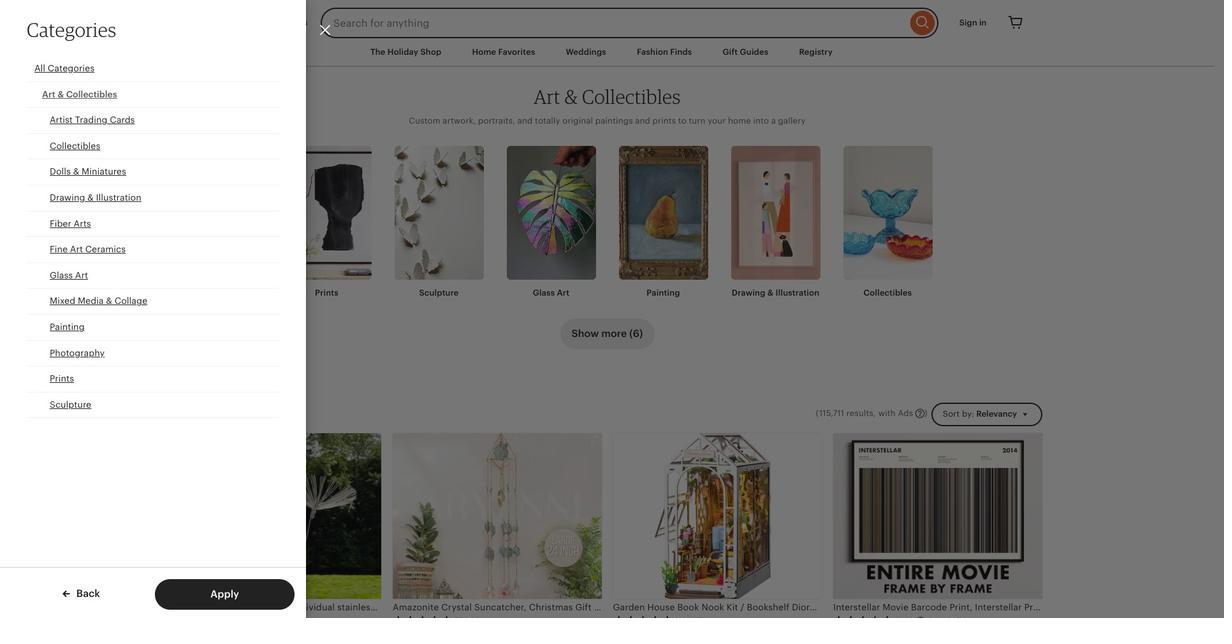 Task type: vqa. For each thing, say whether or not it's contained in the screenshot.
paintings
yes



Task type: describe. For each thing, give the bounding box(es) containing it.
miniatures
[[82, 167, 126, 177]]

ads
[[898, 409, 913, 419]]

1 horizontal spatial glass
[[533, 289, 555, 298]]

fiber
[[50, 219, 71, 229]]

1 horizontal spatial drawing & illustration
[[732, 289, 820, 298]]

collectibles link
[[843, 146, 933, 300]]

into
[[754, 116, 769, 126]]

)
[[925, 409, 928, 419]]

apply
[[210, 589, 239, 601]]

dolls & miniatures button
[[27, 160, 279, 186]]

fine art ceramics button
[[27, 237, 279, 263]]

prints
[[653, 116, 676, 126]]

painting link
[[619, 146, 708, 300]]

home
[[728, 116, 751, 126]]

& inside button
[[58, 89, 64, 99]]

glass art inside button
[[50, 270, 88, 281]]

sculpture button
[[27, 393, 279, 419]]

fine
[[50, 244, 68, 255]]

gallery
[[778, 116, 806, 126]]

(
[[816, 409, 819, 419]]

2 and from the left
[[635, 116, 651, 126]]

collectibles inside button
[[66, 89, 117, 99]]

prints link
[[282, 146, 372, 300]]

art & collectibles button
[[27, 82, 279, 108]]

all categories button
[[27, 56, 279, 82]]

artist trading cards
[[50, 115, 135, 125]]

1 and from the left
[[518, 116, 533, 126]]

dolls & miniatures
[[50, 167, 126, 177]]

collage
[[115, 296, 147, 306]]

1 vertical spatial glass art
[[533, 289, 570, 298]]

all for all filters
[[195, 409, 206, 419]]

5 out of 5 stars image for interstellar movie barcode print, interstellar print, interstellar poster, christopher nolan prints, film student gifts, movie buff gifts image
[[834, 616, 894, 619]]

arts
[[74, 219, 91, 229]]

painting inside "button"
[[50, 322, 85, 332]]

photography
[[50, 348, 105, 358]]

115,711
[[819, 409, 845, 419]]

apply button
[[155, 580, 295, 610]]

1 horizontal spatial art & collectibles
[[534, 85, 681, 109]]

custom artwork, portraits, and totally original paintings and prints to turn your home into a gallery
[[409, 116, 806, 126]]

interstellar movie barcode print, interstellar print, interstellar poster, christopher nolan prints, film student gifts, movie buff gifts image
[[834, 434, 1042, 600]]

1 horizontal spatial drawing
[[732, 289, 766, 298]]

categories inside button
[[48, 63, 94, 73]]

turn
[[689, 116, 706, 126]]

drawing inside button
[[50, 193, 85, 203]]

fine art ceramics
[[50, 244, 126, 255]]

glass art link
[[507, 146, 596, 300]]

1 5 out of 5 stars image from the left
[[173, 616, 232, 619]]

photography button
[[27, 341, 279, 367]]

artwork,
[[443, 116, 476, 126]]

cards
[[110, 115, 135, 125]]

amazonite crystal suncatcher, christmas gift for best friend, charming decor, prism suncatcher, handmade gift for mom, charming gift image
[[393, 434, 602, 600]]

dolls
[[50, 167, 71, 177]]



Task type: locate. For each thing, give the bounding box(es) containing it.
sculpture link
[[394, 146, 484, 300]]

to
[[678, 116, 687, 126]]

all categories
[[34, 63, 94, 73]]

0 horizontal spatial painting
[[50, 322, 85, 332]]

glass art button
[[27, 263, 279, 289]]

1 horizontal spatial painting
[[647, 289, 680, 298]]

None search field
[[321, 8, 939, 38]]

0 vertical spatial glass art
[[50, 270, 88, 281]]

art inside button
[[75, 270, 88, 281]]

0 vertical spatial drawing
[[50, 193, 85, 203]]

art
[[534, 85, 561, 109], [42, 89, 55, 99], [70, 244, 83, 255], [75, 270, 88, 281], [557, 289, 570, 298]]

0 horizontal spatial prints
[[50, 374, 74, 384]]

mixed media & collage
[[50, 296, 147, 306]]

drawing
[[50, 193, 85, 203], [732, 289, 766, 298]]

0 vertical spatial categories
[[27, 18, 116, 41]]

drawing & illustration
[[50, 193, 141, 203], [732, 289, 820, 298]]

1 horizontal spatial all
[[195, 409, 206, 419]]

artist trading cards button
[[27, 108, 279, 134]]

0 horizontal spatial drawing
[[50, 193, 85, 203]]

1 vertical spatial glass
[[533, 289, 555, 298]]

1 vertical spatial painting
[[50, 322, 85, 332]]

drawing & illustration inside button
[[50, 193, 141, 203]]

art & collectibles up custom artwork, portraits, and totally original paintings and prints to turn your home into a gallery
[[534, 85, 681, 109]]

art inside "button"
[[70, 244, 83, 255]]

0 vertical spatial illustration
[[96, 193, 141, 203]]

0 horizontal spatial illustration
[[96, 193, 141, 203]]

0 vertical spatial drawing & illustration
[[50, 193, 141, 203]]

1 horizontal spatial and
[[635, 116, 651, 126]]

collectibles button
[[27, 134, 279, 160]]

drawing & illustration button
[[27, 186, 279, 212]]

fiber arts button
[[27, 212, 279, 237]]

art & collectibles up trading
[[42, 89, 117, 99]]

artist
[[50, 115, 73, 125]]

1 vertical spatial sculpture
[[50, 400, 91, 410]]

0 vertical spatial glass
[[50, 270, 73, 281]]

mixed media & collage button
[[27, 289, 279, 315]]

all filters
[[195, 409, 232, 419]]

1 horizontal spatial glass art
[[533, 289, 570, 298]]

0 vertical spatial prints
[[315, 289, 339, 298]]

drawing & illustration link
[[731, 146, 820, 300]]

0 vertical spatial sculpture
[[419, 289, 459, 298]]

filters
[[208, 409, 232, 419]]

0 horizontal spatial drawing & illustration
[[50, 193, 141, 203]]

0 vertical spatial painting
[[647, 289, 680, 298]]

your
[[708, 116, 726, 126]]

all filters button
[[173, 403, 242, 426]]

ceramics
[[85, 244, 126, 255]]

categories up all categories
[[27, 18, 116, 41]]

back
[[74, 588, 100, 600]]

collectibles inside button
[[50, 141, 100, 151]]

a fairy wish/dandelion. an individual stainless steel dandelion seed, makes a beautiful ornament or can be transformed into a full dandelion image
[[173, 434, 381, 600]]

0 horizontal spatial glass art
[[50, 270, 88, 281]]

0 horizontal spatial sculpture
[[50, 400, 91, 410]]

prints
[[315, 289, 339, 298], [50, 374, 74, 384]]

totally
[[535, 116, 560, 126]]

categories
[[27, 18, 116, 41], [48, 63, 94, 73]]

trading
[[75, 115, 107, 125]]

categories up artist
[[48, 63, 94, 73]]

4 5 out of 5 stars image from the left
[[834, 616, 894, 619]]

all
[[34, 63, 45, 73], [195, 409, 206, 419]]

paintings
[[596, 116, 633, 126]]

1 vertical spatial illustration
[[776, 289, 820, 298]]

glass art
[[50, 270, 88, 281], [533, 289, 570, 298]]

original
[[563, 116, 593, 126]]

1 vertical spatial all
[[195, 409, 206, 419]]

0 horizontal spatial art & collectibles
[[42, 89, 117, 99]]

art & collectibles inside button
[[42, 89, 117, 99]]

results,
[[847, 409, 876, 419]]

3 5 out of 5 stars image from the left
[[613, 616, 673, 619]]

back link
[[62, 587, 100, 602]]

glass
[[50, 270, 73, 281], [533, 289, 555, 298]]

with
[[879, 409, 896, 419]]

painting
[[647, 289, 680, 298], [50, 322, 85, 332]]

1 horizontal spatial prints
[[315, 289, 339, 298]]

art inside button
[[42, 89, 55, 99]]

media
[[78, 296, 104, 306]]

painting button
[[27, 315, 279, 341]]

5 out of 5 stars image for 'garden house book nook kit / bookshelf diorama diy miniature | home decor and gifts, book ends display, shelf insert' image on the right of the page
[[613, 616, 673, 619]]

all inside search filters dialog
[[34, 63, 45, 73]]

search filters dialog
[[0, 0, 1225, 619]]

and left the totally
[[518, 116, 533, 126]]

1 vertical spatial prints
[[50, 374, 74, 384]]

with ads
[[879, 409, 913, 419]]

1 vertical spatial categories
[[48, 63, 94, 73]]

5 out of 5 stars image for amazonite crystal suncatcher, christmas gift for best friend, charming decor, prism suncatcher, handmade gift for mom, charming gift image
[[393, 616, 453, 619]]

banner
[[161, 0, 1054, 38]]

2 5 out of 5 stars image from the left
[[393, 616, 453, 619]]

0 horizontal spatial all
[[34, 63, 45, 73]]

glass inside button
[[50, 270, 73, 281]]

custom
[[409, 116, 441, 126]]

all for all categories
[[34, 63, 45, 73]]

art & collectibles
[[534, 85, 681, 109], [42, 89, 117, 99]]

1 vertical spatial drawing & illustration
[[732, 289, 820, 298]]

1 horizontal spatial illustration
[[776, 289, 820, 298]]

0 vertical spatial all
[[34, 63, 45, 73]]

menu bar
[[161, 38, 1054, 67]]

&
[[565, 85, 578, 109], [58, 89, 64, 99], [73, 167, 79, 177], [87, 193, 94, 203], [768, 289, 774, 298], [106, 296, 112, 306]]

illustration inside button
[[96, 193, 141, 203]]

collectibles
[[582, 85, 681, 109], [66, 89, 117, 99], [50, 141, 100, 151], [864, 289, 912, 298]]

portraits,
[[478, 116, 515, 126]]

a
[[772, 116, 776, 126]]

and left prints
[[635, 116, 651, 126]]

sculpture
[[419, 289, 459, 298], [50, 400, 91, 410]]

prints button
[[27, 367, 279, 393]]

1 horizontal spatial sculpture
[[419, 289, 459, 298]]

garden house book nook kit / bookshelf diorama diy miniature | home decor and gifts, book ends display, shelf insert image
[[613, 434, 822, 600]]

5 out of 5 stars image
[[173, 616, 232, 619], [393, 616, 453, 619], [613, 616, 673, 619], [834, 616, 894, 619]]

collectibles inside "link"
[[864, 289, 912, 298]]

( 115,711 results,
[[816, 409, 876, 419]]

fiber arts
[[50, 219, 91, 229]]

sculpture inside button
[[50, 400, 91, 410]]

prints inside button
[[50, 374, 74, 384]]

0 horizontal spatial glass
[[50, 270, 73, 281]]

0 horizontal spatial and
[[518, 116, 533, 126]]

mixed
[[50, 296, 75, 306]]

1 vertical spatial drawing
[[732, 289, 766, 298]]

illustration
[[96, 193, 141, 203], [776, 289, 820, 298]]

and
[[518, 116, 533, 126], [635, 116, 651, 126]]



